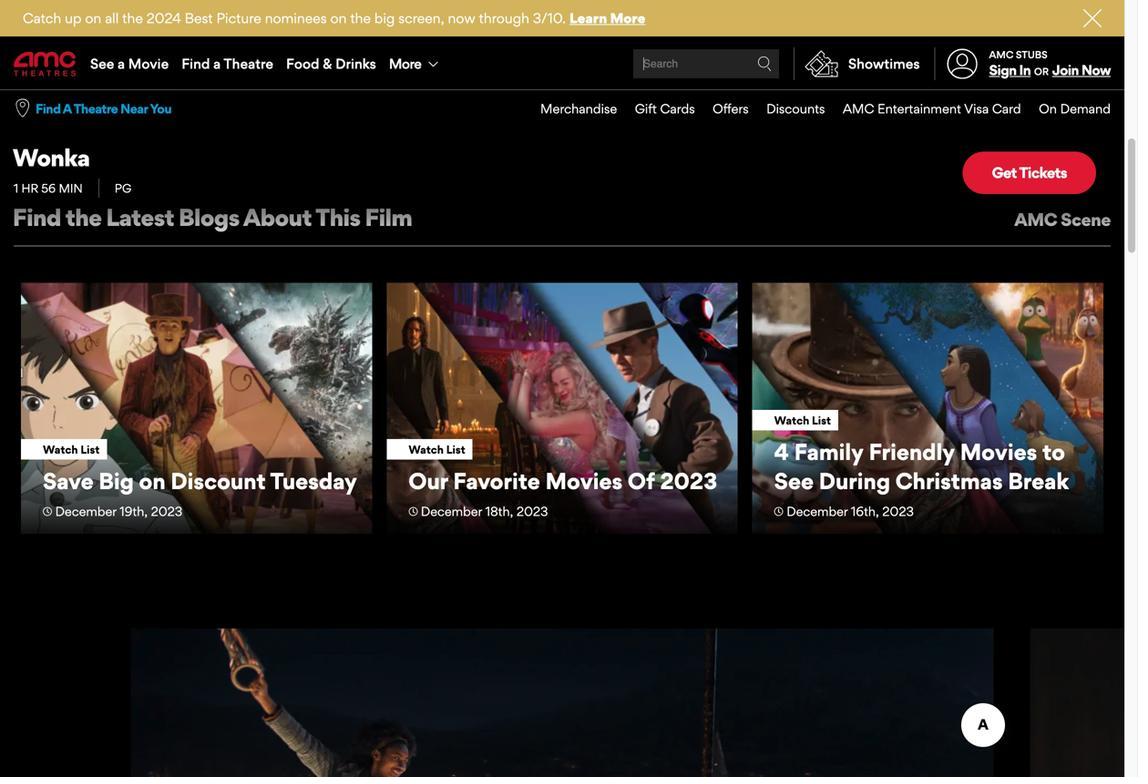 Task type: locate. For each thing, give the bounding box(es) containing it.
1 horizontal spatial a
[[213, 55, 221, 72]]

1 horizontal spatial watch list
[[409, 443, 465, 456]]

0 vertical spatial find
[[181, 55, 210, 72]]

on right nominees
[[330, 10, 347, 26]]

user profile image
[[937, 49, 988, 79]]

visa
[[964, 101, 989, 117]]

2023
[[660, 467, 717, 495], [151, 504, 182, 519], [516, 504, 548, 519], [882, 504, 914, 519]]

trailer
[[113, 93, 155, 112]]

1 horizontal spatial theatre
[[224, 55, 273, 72]]

more button
[[383, 38, 449, 89]]

movies up break
[[960, 438, 1037, 466]]

1 horizontal spatial see
[[774, 467, 814, 495]]

the
[[122, 10, 143, 26], [350, 10, 371, 26], [546, 93, 569, 112], [65, 203, 101, 232]]

0 horizontal spatial more
[[389, 55, 421, 72]]

2023 for save big on discount tuesday
[[151, 504, 182, 519]]

2023 right 16th,
[[882, 504, 914, 519]]

2023 right 18th,
[[516, 504, 548, 519]]

1 horizontal spatial december
[[421, 504, 482, 519]]

magic of the holidays link
[[456, 0, 670, 142]]

menu
[[0, 38, 1124, 89], [523, 90, 1111, 127]]

amc
[[989, 49, 1013, 60], [843, 101, 874, 117], [1014, 209, 1057, 230]]

find left the a
[[36, 101, 61, 117]]

catch up on all the 2024 best picture nominees on the big screen, now through 3/10. learn more
[[23, 10, 645, 26]]

0 horizontal spatial theatre
[[74, 101, 118, 117]]

the right of
[[546, 93, 569, 112]]

watch list up 4
[[774, 414, 831, 427]]

1 horizontal spatial watch
[[409, 443, 444, 456]]

find down the best
[[181, 55, 210, 72]]

wonka for wonka | trailer
[[53, 93, 102, 112]]

big
[[99, 467, 134, 495]]

watch up our
[[409, 443, 444, 456]]

discounts
[[766, 101, 825, 117]]

1 vertical spatial amc
[[843, 101, 874, 117]]

food & drinks link
[[280, 38, 383, 89]]

0 vertical spatial wonka
[[53, 93, 102, 112]]

merchandise
[[540, 101, 617, 117]]

0 vertical spatial more
[[610, 10, 645, 26]]

more down screen,
[[389, 55, 421, 72]]

more inside button
[[389, 55, 421, 72]]

christmas
[[895, 467, 1003, 495]]

catch
[[23, 10, 61, 26]]

theatre down picture
[[224, 55, 273, 72]]

find inside find a theatre near you button
[[36, 101, 61, 117]]

movies
[[960, 438, 1037, 466], [545, 467, 623, 495]]

1 horizontal spatial movies
[[960, 438, 1037, 466]]

19th,
[[120, 504, 148, 519]]

theatre inside find a theatre link
[[224, 55, 273, 72]]

save
[[43, 467, 94, 495]]

see up wonka | trailer
[[90, 55, 114, 72]]

find for find the latest blogs about this film
[[13, 203, 61, 232]]

amc entertainment visa card
[[843, 101, 1021, 117]]

watch list
[[774, 414, 831, 427], [43, 443, 100, 456], [409, 443, 465, 456]]

0 vertical spatial amc
[[989, 49, 1013, 60]]

3 december from the left
[[787, 504, 848, 519]]

see a movie link
[[84, 38, 175, 89]]

holidays
[[573, 93, 633, 112]]

get
[[992, 163, 1017, 182]]

watch list for save
[[43, 443, 100, 456]]

1 horizontal spatial on
[[139, 467, 166, 495]]

1 a from the left
[[118, 55, 125, 72]]

december left 16th,
[[787, 504, 848, 519]]

on left "all" at top left
[[85, 10, 101, 26]]

find a theatre
[[181, 55, 273, 72]]

about
[[243, 203, 312, 232]]

the down min
[[65, 203, 101, 232]]

amc logo image
[[14, 51, 77, 76], [14, 51, 77, 76]]

blogs
[[178, 203, 239, 232]]

or
[[1034, 66, 1049, 78]]

2 vertical spatial find
[[13, 203, 61, 232]]

theatre for a
[[224, 55, 273, 72]]

0 horizontal spatial a
[[118, 55, 125, 72]]

theatre right the a
[[74, 101, 118, 117]]

1 december from the left
[[55, 504, 116, 519]]

magic
[[481, 93, 525, 112]]

on
[[85, 10, 101, 26], [330, 10, 347, 26], [139, 467, 166, 495]]

list up family
[[812, 414, 831, 427]]

1 vertical spatial movies
[[545, 467, 623, 495]]

1 horizontal spatial amc
[[989, 49, 1013, 60]]

movies left of
[[545, 467, 623, 495]]

amc up sign
[[989, 49, 1013, 60]]

break
[[1008, 467, 1069, 495]]

a
[[118, 55, 125, 72], [213, 55, 221, 72]]

find
[[181, 55, 210, 72], [36, 101, 61, 117], [13, 203, 61, 232]]

watch list for our
[[409, 443, 465, 456]]

december down our
[[421, 504, 482, 519]]

list up save
[[81, 443, 100, 456]]

1 vertical spatial see
[[774, 467, 814, 495]]

menu up magic of the holidays at the top of the page
[[0, 38, 1124, 89]]

2 horizontal spatial december
[[787, 504, 848, 519]]

merchandise link
[[523, 90, 617, 127]]

find a theatre near you button
[[36, 100, 171, 118]]

a down picture
[[213, 55, 221, 72]]

watch list up save
[[43, 443, 100, 456]]

0 horizontal spatial list
[[81, 443, 100, 456]]

amc down get tickets "link"
[[1014, 209, 1057, 230]]

2 horizontal spatial list
[[812, 414, 831, 427]]

december 16th, 2023
[[787, 504, 914, 519]]

find inside find a theatre link
[[181, 55, 210, 72]]

picture
[[216, 10, 261, 26]]

hr
[[21, 181, 38, 195]]

min
[[59, 181, 83, 195]]

2023 right 19th,
[[151, 504, 182, 519]]

2 horizontal spatial watch
[[774, 414, 809, 427]]

0 horizontal spatial amc
[[843, 101, 874, 117]]

showtimes image
[[795, 47, 848, 80]]

our
[[409, 467, 448, 495]]

1 vertical spatial menu
[[523, 90, 1111, 127]]

1 horizontal spatial list
[[446, 443, 465, 456]]

on for tuesday
[[139, 467, 166, 495]]

more right learn
[[610, 10, 645, 26]]

amc inside amc stubs sign in or join now
[[989, 49, 1013, 60]]

find for find a theatre near you
[[36, 101, 61, 117]]

0 horizontal spatial see
[[90, 55, 114, 72]]

0 horizontal spatial watch
[[43, 443, 78, 456]]

2 horizontal spatial on
[[330, 10, 347, 26]]

0 vertical spatial theatre
[[224, 55, 273, 72]]

2 a from the left
[[213, 55, 221, 72]]

cards
[[660, 101, 695, 117]]

now
[[448, 10, 475, 26]]

a for theatre
[[213, 55, 221, 72]]

more
[[610, 10, 645, 26], [389, 55, 421, 72]]

search the AMC website text field
[[641, 57, 757, 71]]

during
[[819, 467, 890, 495]]

amc down showtimes link
[[843, 101, 874, 117]]

56
[[41, 181, 56, 195]]

the left big
[[350, 10, 371, 26]]

watch up 4
[[774, 414, 809, 427]]

4 family friendly movies to see during christmas break
[[774, 438, 1069, 495]]

a left movie
[[118, 55, 125, 72]]

wonka
[[53, 93, 102, 112], [13, 143, 90, 172]]

offers
[[713, 101, 749, 117]]

on
[[1039, 101, 1057, 117]]

gift cards link
[[617, 90, 695, 127]]

offers link
[[695, 90, 749, 127]]

learn
[[569, 10, 607, 26]]

menu down showtimes image
[[523, 90, 1111, 127]]

2 vertical spatial amc
[[1014, 209, 1057, 230]]

list for favorite
[[446, 443, 465, 456]]

see down 4
[[774, 467, 814, 495]]

near
[[120, 101, 148, 117]]

0 vertical spatial see
[[90, 55, 114, 72]]

0 horizontal spatial december
[[55, 504, 116, 519]]

list up our
[[446, 443, 465, 456]]

december for big
[[55, 504, 116, 519]]

best
[[185, 10, 213, 26]]

december down save
[[55, 504, 116, 519]]

list
[[812, 414, 831, 427], [81, 443, 100, 456], [446, 443, 465, 456]]

family
[[794, 438, 864, 466]]

december for family
[[787, 504, 848, 519]]

2023 for 4 family friendly movies to see during christmas break
[[882, 504, 914, 519]]

1 vertical spatial theatre
[[74, 101, 118, 117]]

0 vertical spatial menu
[[0, 38, 1124, 89]]

1 vertical spatial find
[[36, 101, 61, 117]]

watch up save
[[43, 443, 78, 456]]

stubs
[[1016, 49, 1048, 60]]

0 vertical spatial movies
[[960, 438, 1037, 466]]

on up 19th,
[[139, 467, 166, 495]]

showtimes link
[[794, 47, 920, 80]]

0 horizontal spatial on
[[85, 10, 101, 26]]

|
[[106, 93, 110, 112]]

2 horizontal spatial amc
[[1014, 209, 1057, 230]]

1 vertical spatial more
[[389, 55, 421, 72]]

wonka left | at the left top of page
[[53, 93, 102, 112]]

this
[[315, 203, 360, 232]]

wonka up 56
[[13, 143, 90, 172]]

watch list up our
[[409, 443, 465, 456]]

december for favorite
[[421, 504, 482, 519]]

1 vertical spatial wonka
[[13, 143, 90, 172]]

0 horizontal spatial watch list
[[43, 443, 100, 456]]

2 horizontal spatial watch list
[[774, 414, 831, 427]]

theatre inside find a theatre near you button
[[74, 101, 118, 117]]

find down hr
[[13, 203, 61, 232]]

2 december from the left
[[421, 504, 482, 519]]



Task type: vqa. For each thing, say whether or not it's contained in the screenshot.
Movies
yes



Task type: describe. For each thing, give the bounding box(es) containing it.
2023 for our favorite movies of 2023
[[516, 504, 548, 519]]

learn more link
[[569, 10, 645, 26]]

watch for save
[[43, 443, 78, 456]]

card
[[992, 101, 1021, 117]]

on for the
[[85, 10, 101, 26]]

up
[[65, 10, 81, 26]]

find the latest blogs about this film
[[13, 203, 412, 232]]

amc for amc entertainment visa card
[[843, 101, 874, 117]]

2024
[[146, 10, 181, 26]]

through
[[479, 10, 529, 26]]

gift cards
[[635, 101, 695, 117]]

on demand link
[[1021, 90, 1111, 127]]

gift
[[635, 101, 657, 117]]

showtimes
[[848, 55, 920, 72]]

get tickets link
[[963, 151, 1096, 194]]

1
[[14, 181, 18, 195]]

amc stubs sign in or join now
[[989, 49, 1111, 78]]

16th,
[[851, 504, 879, 519]]

demand
[[1060, 101, 1111, 117]]

pg
[[115, 181, 131, 195]]

list for big
[[81, 443, 100, 456]]

amc for amc scene
[[1014, 209, 1057, 230]]

sign in button
[[989, 62, 1031, 78]]

menu containing merchandise
[[523, 90, 1111, 127]]

find for find a theatre
[[181, 55, 210, 72]]

discount
[[171, 467, 266, 495]]

big
[[374, 10, 395, 26]]

watch list for 4
[[774, 414, 831, 427]]

4
[[774, 438, 789, 466]]

our favorite movies of 2023
[[409, 467, 717, 495]]

list for family
[[812, 414, 831, 427]]

to
[[1042, 438, 1065, 466]]

film
[[365, 203, 412, 232]]

drinks
[[335, 55, 376, 72]]

join
[[1052, 62, 1079, 78]]

sign
[[989, 62, 1016, 78]]

3/10.
[[533, 10, 566, 26]]

movie
[[128, 55, 169, 72]]

2023 right of
[[660, 467, 717, 495]]

save big on discount tuesday
[[43, 467, 357, 495]]

a
[[63, 101, 71, 117]]

0 horizontal spatial movies
[[545, 467, 623, 495]]

find a theatre link
[[175, 38, 280, 89]]

find a theatre near you
[[36, 101, 171, 117]]

1 horizontal spatial more
[[610, 10, 645, 26]]

18th,
[[485, 504, 513, 519]]

watch for our
[[409, 443, 444, 456]]

magic of the holidays
[[481, 93, 633, 112]]

tuesday
[[270, 467, 357, 495]]

december 18th, 2023
[[421, 504, 548, 519]]

latest
[[106, 203, 174, 232]]

food
[[286, 55, 319, 72]]

close this dialog image
[[1093, 721, 1111, 740]]

of
[[628, 467, 655, 495]]

menu containing more
[[0, 38, 1124, 89]]

amc entertainment visa card link
[[825, 90, 1021, 127]]

watch for 4
[[774, 414, 809, 427]]

theatre for a
[[74, 101, 118, 117]]

see inside 4 family friendly movies to see during christmas break
[[774, 467, 814, 495]]

&
[[323, 55, 332, 72]]

wonka for wonka
[[13, 143, 90, 172]]

discounts link
[[749, 90, 825, 127]]

favorite
[[453, 467, 540, 495]]

december 19th, 2023
[[55, 504, 182, 519]]

amc scene link
[[1014, 209, 1111, 230]]

movies inside 4 family friendly movies to see during christmas break
[[960, 438, 1037, 466]]

entertainment
[[877, 101, 961, 117]]

you
[[150, 101, 171, 117]]

a for movie
[[118, 55, 125, 72]]

1 hr 56 min
[[14, 181, 83, 195]]

sign in or join amc stubs element
[[934, 38, 1111, 89]]

the inside magic of the holidays link
[[546, 93, 569, 112]]

food & drinks
[[286, 55, 376, 72]]

tickets
[[1019, 163, 1067, 182]]

friendly
[[869, 438, 955, 466]]

the right "all" at top left
[[122, 10, 143, 26]]

on demand
[[1039, 101, 1111, 117]]

amc for amc stubs sign in or join now
[[989, 49, 1013, 60]]

screen,
[[398, 10, 444, 26]]

in
[[1019, 62, 1031, 78]]

submit search icon image
[[757, 56, 772, 71]]

now
[[1081, 62, 1111, 78]]

wonka | trailer
[[53, 93, 155, 112]]

nominees
[[265, 10, 327, 26]]

see a movie
[[90, 55, 169, 72]]

scene
[[1061, 209, 1111, 230]]

join now button
[[1052, 62, 1111, 78]]

wonka | trailer link
[[27, 0, 241, 142]]

of
[[529, 93, 543, 112]]

get tickets
[[992, 163, 1067, 182]]



